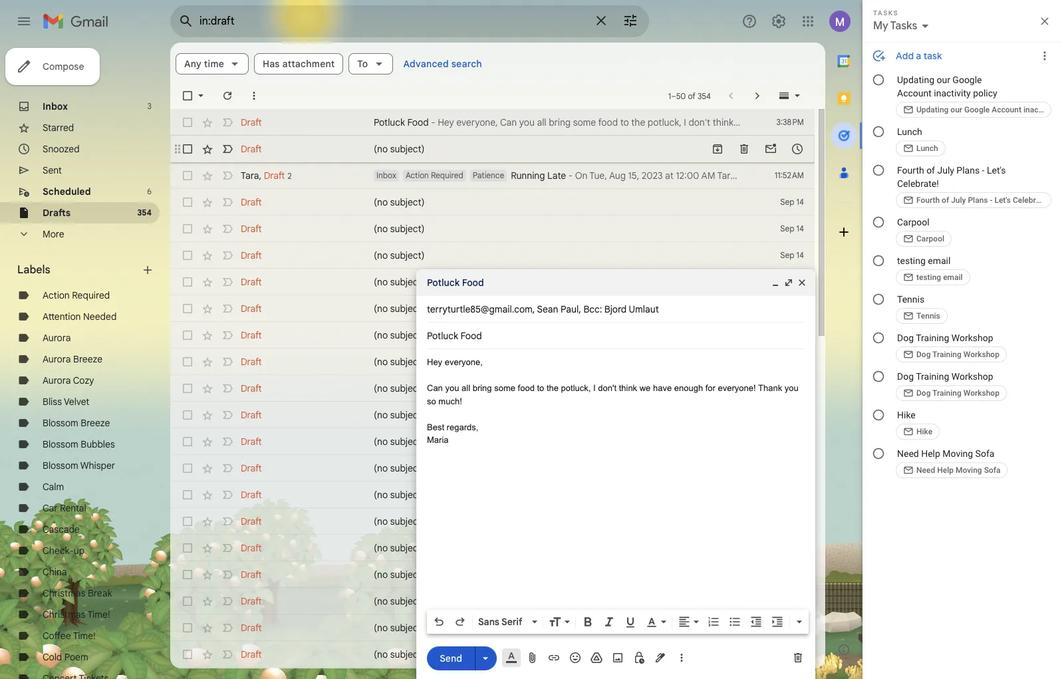 Task type: describe. For each thing, give the bounding box(es) containing it.
11 row from the top
[[170, 375, 815, 402]]

1 horizontal spatial to
[[621, 116, 629, 128]]

bubbles
[[81, 439, 115, 451]]

bring inside can you all bring some food to the potluck, i don't think we have enough for everyone! thank you so much!
[[473, 383, 492, 393]]

10 row from the top
[[170, 349, 815, 375]]

2 row from the top
[[170, 136, 815, 162]]

0 vertical spatial can
[[501, 116, 517, 128]]

velvet
[[64, 396, 89, 408]]

blossom whisper
[[43, 460, 115, 472]]

insert link ‪(⌘k)‬ image
[[548, 652, 561, 665]]

9 row from the top
[[170, 322, 815, 349]]

rental
[[60, 503, 86, 514]]

snoozed link
[[43, 143, 80, 155]]

gmail image
[[43, 8, 115, 35]]

6 sep from the top
[[781, 596, 795, 606]]

13 (no from the top
[[374, 489, 388, 501]]

8 subject) from the top
[[390, 356, 425, 368]]

2 (no subject) from the top
[[374, 196, 425, 208]]

17 row from the top
[[170, 535, 815, 562]]

14 (no from the top
[[374, 516, 388, 528]]

6 (no subject) from the top
[[374, 303, 425, 315]]

3 14 from the top
[[797, 250, 805, 260]]

9 (no from the top
[[374, 383, 388, 395]]

attention needed link
[[43, 311, 117, 323]]

8 (no from the top
[[374, 356, 388, 368]]

20 row from the top
[[170, 615, 815, 642]]

potluck
[[374, 116, 405, 128]]

11:52 am
[[775, 170, 805, 180]]

0 vertical spatial action
[[406, 170, 429, 180]]

cold poem link
[[43, 652, 88, 664]]

, for terryturtle85@gmail.com
[[533, 304, 535, 315]]

0 vertical spatial maria
[[1011, 116, 1035, 128]]

attachment
[[283, 58, 335, 70]]

4 not important switch from the top
[[221, 249, 234, 262]]

(no subject) link for 14th row from the top of the "main content" containing any time
[[374, 462, 742, 475]]

advanced
[[404, 58, 449, 70]]

blossom breeze
[[43, 417, 110, 429]]

9 not important switch from the top
[[221, 382, 234, 395]]

13 (no subject) from the top
[[374, 489, 425, 501]]

18 row from the top
[[170, 562, 815, 588]]

more
[[43, 228, 64, 240]]

terryturtle85@gmail.com , sean paul , bcc: bjord umlaut
[[427, 304, 659, 315]]

0 vertical spatial much!
[[924, 116, 950, 128]]

maria inside best regards, maria
[[427, 435, 449, 445]]

Subject field
[[427, 329, 805, 343]]

advanced search
[[404, 58, 483, 70]]

thank inside row
[[866, 116, 891, 128]]

19 subject) from the top
[[390, 649, 425, 661]]

1 horizontal spatial inbox
[[377, 170, 397, 180]]

1 sep from the top
[[781, 197, 795, 207]]

8 14 from the top
[[797, 650, 805, 660]]

1 horizontal spatial the
[[632, 116, 646, 128]]

1 horizontal spatial potluck,
[[648, 116, 682, 128]]

(no subject) link for 11th row
[[374, 382, 742, 395]]

cell for 9th row
[[767, 329, 815, 342]]

discard draft ‪(⌘⇧d)‬ image
[[792, 652, 805, 665]]

(no subject) link for 15th row from the bottom
[[374, 302, 742, 315]]

4 (no from the top
[[374, 250, 388, 262]]

19 (no subject) from the top
[[374, 649, 425, 661]]

aurora for aurora breeze
[[43, 353, 71, 365]]

coffee time!
[[43, 630, 96, 642]]

50
[[677, 91, 686, 101]]

9 subject) from the top
[[390, 383, 425, 395]]

attention needed
[[43, 311, 117, 323]]

6
[[147, 186, 152, 196]]

6 sep 14 from the top
[[781, 596, 805, 606]]

7 not important switch from the top
[[221, 329, 234, 342]]

8 row from the top
[[170, 296, 815, 322]]

15 subject) from the top
[[390, 542, 425, 554]]

regards, inside best regards, maria
[[447, 422, 479, 432]]

christmas for christmas time!
[[43, 609, 85, 621]]

i inside can you all bring some food to the potluck, i don't think we have enough for everyone! thank you so much!
[[594, 383, 596, 393]]

11 subject) from the top
[[390, 436, 425, 448]]

late
[[548, 170, 566, 182]]

1 horizontal spatial regards,
[[974, 116, 1009, 128]]

6 subject) from the top
[[390, 303, 425, 315]]

(no subject) link for 13th row from the top of the "main content" containing any time
[[374, 435, 742, 449]]

2 14 from the top
[[797, 224, 805, 234]]

(no subject) link for 16th row from the bottom of the "main content" containing any time
[[374, 276, 742, 289]]

17 subject) from the top
[[390, 596, 425, 608]]

cell for 5th row from the bottom
[[767, 568, 815, 582]]

cell for 15th row from the bottom
[[767, 302, 815, 315]]

17 (no subject) from the top
[[374, 596, 425, 608]]

7 row from the top
[[170, 269, 815, 296]]

car
[[43, 503, 58, 514]]

6 (no from the top
[[374, 303, 388, 315]]

breeze for aurora breeze
[[73, 353, 103, 365]]

blossom bubbles link
[[43, 439, 115, 451]]

running
[[511, 170, 545, 182]]

older image
[[751, 89, 765, 103]]

send button
[[427, 647, 475, 671]]

8 (no subject) from the top
[[374, 356, 425, 368]]

16 (no subject) from the top
[[374, 569, 425, 581]]

0 vertical spatial everyone,
[[457, 116, 498, 128]]

12 subject) from the top
[[390, 463, 425, 475]]

check-up link
[[43, 545, 85, 557]]

christmas break link
[[43, 588, 112, 600]]

check-up
[[43, 545, 85, 557]]

think inside row
[[713, 116, 734, 128]]

has attachment button
[[254, 53, 344, 75]]

16 subject) from the top
[[390, 569, 425, 581]]

(no subject) link for sixth row
[[374, 249, 742, 262]]

attention
[[43, 311, 81, 323]]

food
[[408, 116, 429, 128]]

1 (no subject) from the top
[[374, 143, 425, 155]]

underline ‪(⌘u)‬ image
[[624, 616, 638, 630]]

3 sep 14 from the top
[[781, 250, 805, 260]]

6 14 from the top
[[797, 596, 805, 606]]

0 vertical spatial don't
[[689, 116, 711, 128]]

toggle split pane mode image
[[778, 89, 791, 103]]

5 sep from the top
[[781, 383, 795, 393]]

6 row from the top
[[170, 242, 815, 269]]

action required link
[[43, 290, 110, 302]]

(no subject) link for 15th row from the top of the "main content" containing any time
[[374, 489, 742, 502]]

15 row from the top
[[170, 482, 815, 509]]

advanced search options image
[[618, 7, 644, 34]]

to
[[358, 58, 368, 70]]

1 horizontal spatial 354
[[698, 91, 712, 101]]

1 horizontal spatial action required
[[406, 170, 464, 180]]

food inside can you all bring some food to the potluck, i don't think we have enough for everyone! thank you so much!
[[518, 383, 535, 393]]

(no subject) link for 9th row
[[374, 329, 742, 342]]

blossom bubbles
[[43, 439, 115, 451]]

thank inside can you all bring some food to the potluck, i don't think we have enough for everyone! thank you so much!
[[759, 383, 783, 393]]

compose
[[43, 61, 84, 73]]

redo ‪(⌘y)‬ image
[[454, 616, 467, 629]]

4 sep from the top
[[781, 277, 795, 287]]

bulleted list ‪(⌘⇧8)‬ image
[[729, 616, 742, 629]]

numbered list ‪(⌘⇧7)‬ image
[[708, 616, 721, 629]]

china link
[[43, 566, 67, 578]]

3:38 pm
[[777, 117, 805, 127]]

blossom for blossom whisper
[[43, 460, 78, 472]]

main content containing any time
[[170, 43, 1035, 680]]

bliss
[[43, 396, 62, 408]]

scheduled
[[43, 186, 91, 198]]

time! for christmas time!
[[87, 609, 110, 621]]

sent
[[43, 164, 62, 176]]

11 not important switch from the top
[[221, 435, 234, 449]]

have inside can you all bring some food to the potluck, i don't think we have enough for everyone! thank you so much!
[[654, 383, 672, 393]]

christmas time! link
[[43, 609, 110, 621]]

tara , draft 2
[[241, 169, 292, 181]]

tara
[[241, 169, 259, 181]]

starred link
[[43, 122, 74, 134]]

best inside best regards, maria
[[427, 422, 445, 432]]

drafts
[[43, 207, 71, 219]]

15 not important switch from the top
[[221, 542, 234, 555]]

0 vertical spatial hey
[[438, 116, 454, 128]]

time! for coffee time!
[[73, 630, 96, 642]]

10 (no from the top
[[374, 409, 388, 421]]

2 subject) from the top
[[390, 196, 425, 208]]

(no subject) link for 5th row from the top of the "main content" containing any time
[[374, 222, 742, 236]]

more formatting options image
[[793, 616, 807, 629]]

sans serif
[[479, 616, 523, 628]]

toggle confidential mode image
[[633, 652, 646, 665]]

much! inside can you all bring some food to the potluck, i don't think we have enough for everyone! thank you so much!
[[439, 396, 462, 406]]

7 (no subject) from the top
[[374, 329, 425, 341]]

aurora breeze link
[[43, 353, 103, 365]]

can you all bring some food to the potluck, i don't think we have enough for everyone! thank you so much!
[[427, 383, 799, 406]]

terryturtle85@gmail.com
[[427, 304, 533, 315]]

required inside labels navigation
[[72, 290, 110, 302]]

so inside can you all bring some food to the potluck, i don't think we have enough for everyone! thank you so much!
[[427, 396, 436, 406]]

row containing tara
[[170, 162, 815, 189]]

14 subject) from the top
[[390, 516, 425, 528]]

bliss velvet link
[[43, 396, 89, 408]]

so inside row
[[911, 116, 922, 128]]

more options image
[[678, 652, 686, 665]]

scheduled link
[[43, 186, 91, 198]]

any
[[184, 58, 202, 70]]

(no subject) link for 21th row from the bottom of the "main content" containing any time
[[374, 142, 698, 156]]

up
[[74, 545, 85, 557]]

enough inside can you all bring some food to the potluck, i don't think we have enough for everyone! thank you so much!
[[675, 383, 704, 393]]

1 horizontal spatial food
[[599, 116, 618, 128]]

calm
[[43, 481, 64, 493]]

bliss velvet
[[43, 396, 89, 408]]

11 (no from the top
[[374, 436, 388, 448]]

can inside can you all bring some food to the potluck, i don't think we have enough for everyone! thank you so much!
[[427, 383, 443, 393]]

cell for 11th row from the bottom of the "main content" containing any time
[[767, 409, 815, 422]]

check-
[[43, 545, 74, 557]]

has
[[263, 58, 280, 70]]

12 (no subject) from the top
[[374, 463, 425, 475]]

0 vertical spatial best
[[952, 116, 971, 128]]

insert emoji ‪(⌘⇧2)‬ image
[[569, 652, 582, 665]]

don't inside can you all bring some food to the potluck, i don't think we have enough for everyone! thank you so much!
[[599, 383, 617, 393]]

12 (no from the top
[[374, 463, 388, 475]]

support image
[[742, 13, 758, 29]]

1 horizontal spatial i
[[684, 116, 687, 128]]

5 sep 14 from the top
[[781, 383, 805, 393]]

7 sep from the top
[[781, 623, 795, 633]]

7 sep 14 from the top
[[781, 623, 805, 633]]

breeze for blossom breeze
[[81, 417, 110, 429]]

christmas for christmas break
[[43, 588, 85, 600]]

any time
[[184, 58, 224, 70]]

bold ‪(⌘b)‬ image
[[582, 616, 595, 629]]

19 row from the top
[[170, 588, 815, 615]]

(no subject) link for 11th row from the bottom of the "main content" containing any time
[[374, 409, 742, 422]]

22 row from the top
[[170, 668, 815, 680]]

advanced search button
[[398, 52, 488, 76]]

refresh image
[[221, 89, 234, 103]]

13 row from the top
[[170, 429, 815, 455]]

14 not important switch from the top
[[221, 515, 234, 528]]

blossom breeze link
[[43, 417, 110, 429]]

21 row from the top
[[170, 642, 815, 668]]

cell for 13th row from the top of the "main content" containing any time
[[767, 435, 815, 449]]

aurora cozy
[[43, 375, 94, 387]]

blossom whisper link
[[43, 460, 115, 472]]

side panel section
[[826, 43, 863, 669]]

search mail image
[[174, 9, 198, 33]]

1 row from the top
[[170, 109, 1035, 136]]

1 sep 14 from the top
[[781, 197, 805, 207]]

3 sep from the top
[[781, 250, 795, 260]]

17 (no from the top
[[374, 596, 388, 608]]

labels
[[17, 264, 50, 277]]



Task type: locate. For each thing, give the bounding box(es) containing it.
for inside can you all bring some food to the potluck, i don't think we have enough for everyone! thank you so much!
[[706, 383, 716, 393]]

15 (no subject) link from the top
[[374, 542, 742, 555]]

hey
[[438, 116, 454, 128], [427, 357, 443, 367]]

(no
[[374, 143, 388, 155], [374, 196, 388, 208], [374, 223, 388, 235], [374, 250, 388, 262], [374, 276, 388, 288], [374, 303, 388, 315], [374, 329, 388, 341], [374, 356, 388, 368], [374, 383, 388, 395], [374, 409, 388, 421], [374, 436, 388, 448], [374, 463, 388, 475], [374, 489, 388, 501], [374, 516, 388, 528], [374, 542, 388, 554], [374, 569, 388, 581], [374, 596, 388, 608], [374, 622, 388, 634], [374, 649, 388, 661]]

action up the "attention"
[[43, 290, 70, 302]]

potluck food - hey everyone, can you all bring some food to the potluck, i don't think we have enough for everyone! thank you so much! best regards, maria
[[374, 116, 1035, 128]]

1 vertical spatial potluck,
[[561, 383, 591, 393]]

0 vertical spatial breeze
[[73, 353, 103, 365]]

regards,
[[974, 116, 1009, 128], [447, 422, 479, 432]]

the
[[632, 116, 646, 128], [547, 383, 559, 393]]

any time button
[[176, 53, 249, 75]]

11 (no subject) link from the top
[[374, 435, 742, 449]]

aurora cozy link
[[43, 375, 94, 387]]

poem
[[64, 652, 88, 664]]

1 vertical spatial food
[[518, 383, 535, 393]]

0 vertical spatial think
[[713, 116, 734, 128]]

drafts link
[[43, 207, 71, 219]]

13 not important switch from the top
[[221, 489, 234, 502]]

0 horizontal spatial -
[[431, 116, 436, 128]]

action inside labels navigation
[[43, 290, 70, 302]]

we inside can you all bring some food to the potluck, i don't think we have enough for everyone! thank you so much!
[[640, 383, 651, 393]]

more button
[[0, 224, 160, 245]]

to inside can you all bring some food to the potluck, i don't think we have enough for everyone! thank you so much!
[[537, 383, 545, 393]]

10 not important switch from the top
[[221, 409, 234, 422]]

None checkbox
[[181, 89, 194, 103], [181, 595, 194, 608], [181, 622, 194, 635], [181, 648, 194, 662], [181, 89, 194, 103], [181, 595, 194, 608], [181, 622, 194, 635], [181, 648, 194, 662]]

1 not important switch from the top
[[221, 169, 234, 182]]

None checkbox
[[181, 116, 194, 129], [181, 142, 194, 156], [181, 568, 194, 582], [181, 116, 194, 129], [181, 142, 194, 156], [181, 568, 194, 582]]

- for late
[[569, 170, 573, 182]]

3 subject) from the top
[[390, 223, 425, 235]]

1 horizontal spatial for
[[808, 116, 820, 128]]

send
[[440, 653, 462, 665]]

None search field
[[170, 5, 650, 37]]

3
[[147, 101, 152, 111]]

attach files image
[[526, 652, 540, 665]]

354 right of
[[698, 91, 712, 101]]

19 (no subject) link from the top
[[374, 648, 742, 662]]

potluck, down 1
[[648, 116, 682, 128]]

required
[[431, 170, 464, 180], [72, 290, 110, 302]]

labels heading
[[17, 264, 141, 277]]

1 horizontal spatial think
[[713, 116, 734, 128]]

running late -
[[511, 170, 576, 182]]

0 horizontal spatial we
[[640, 383, 651, 393]]

8 not important switch from the top
[[221, 355, 234, 369]]

inbox link
[[43, 101, 68, 112]]

1 vertical spatial maria
[[427, 435, 449, 445]]

1 horizontal spatial don't
[[689, 116, 711, 128]]

16 (no from the top
[[374, 569, 388, 581]]

0 horizontal spatial have
[[654, 383, 672, 393]]

i down subject field
[[594, 383, 596, 393]]

sent link
[[43, 164, 62, 176]]

9 (no subject) link from the top
[[374, 382, 742, 395]]

compose button
[[5, 48, 100, 85]]

1 vertical spatial hey
[[427, 357, 443, 367]]

cell
[[767, 302, 815, 315], [767, 329, 815, 342], [767, 355, 815, 369], [767, 409, 815, 422], [767, 435, 815, 449], [767, 542, 815, 555], [767, 568, 815, 582]]

potluck, down subject field
[[561, 383, 591, 393]]

3 cell from the top
[[767, 355, 815, 369]]

main menu image
[[16, 13, 32, 29]]

3 row from the top
[[170, 162, 815, 189]]

0 vertical spatial so
[[911, 116, 922, 128]]

1 vertical spatial i
[[594, 383, 596, 393]]

aurora down aurora link
[[43, 353, 71, 365]]

all up running late -
[[537, 116, 547, 128]]

bring
[[549, 116, 571, 128], [473, 383, 492, 393]]

time
[[204, 58, 224, 70]]

0 vertical spatial everyone!
[[822, 116, 864, 128]]

5 cell from the top
[[767, 435, 815, 449]]

4 (no subject) from the top
[[374, 250, 425, 262]]

blossom up calm link on the bottom
[[43, 460, 78, 472]]

1 vertical spatial thank
[[759, 383, 783, 393]]

best regards, maria
[[427, 422, 479, 445]]

of
[[689, 91, 696, 101]]

cold
[[43, 652, 62, 664]]

we
[[737, 116, 749, 128], [640, 383, 651, 393]]

all
[[537, 116, 547, 128], [462, 383, 471, 393]]

snoozed
[[43, 143, 80, 155]]

1 vertical spatial some
[[495, 383, 516, 393]]

clear search image
[[588, 7, 615, 34]]

0 horizontal spatial best
[[427, 422, 445, 432]]

sans
[[479, 616, 500, 628]]

to
[[621, 116, 629, 128], [537, 383, 545, 393]]

sean
[[537, 304, 559, 315]]

can up patience
[[501, 116, 517, 128]]

1 christmas from the top
[[43, 588, 85, 600]]

toolbar
[[705, 142, 811, 156]]

1 vertical spatial required
[[72, 290, 110, 302]]

1 vertical spatial inbox
[[377, 170, 397, 180]]

8 (no subject) link from the top
[[374, 355, 742, 369]]

cell for tenth row from the top
[[767, 355, 815, 369]]

0 vertical spatial for
[[808, 116, 820, 128]]

7 (no from the top
[[374, 329, 388, 341]]

sep
[[781, 197, 795, 207], [781, 224, 795, 234], [781, 250, 795, 260], [781, 277, 795, 287], [781, 383, 795, 393], [781, 596, 795, 606], [781, 623, 795, 633], [781, 650, 795, 660]]

more send options image
[[479, 652, 493, 665]]

bjord
[[605, 304, 627, 315]]

main content
[[170, 43, 1035, 680]]

0 horizontal spatial food
[[518, 383, 535, 393]]

4 14 from the top
[[797, 277, 805, 287]]

Search mail text field
[[200, 15, 586, 28]]

7 (no subject) link from the top
[[374, 329, 742, 342]]

(no subject) link
[[374, 142, 698, 156], [374, 196, 742, 209], [374, 222, 742, 236], [374, 249, 742, 262], [374, 276, 742, 289], [374, 302, 742, 315], [374, 329, 742, 342], [374, 355, 742, 369], [374, 382, 742, 395], [374, 409, 742, 422], [374, 435, 742, 449], [374, 462, 742, 475], [374, 489, 742, 502], [374, 515, 742, 528], [374, 542, 742, 555], [374, 568, 742, 582], [374, 595, 742, 608], [374, 622, 742, 635], [374, 648, 742, 662]]

18 (no from the top
[[374, 622, 388, 634]]

0 horizontal spatial regards,
[[447, 422, 479, 432]]

18 subject) from the top
[[390, 622, 425, 634]]

0 vertical spatial christmas
[[43, 588, 85, 600]]

1 horizontal spatial -
[[569, 170, 573, 182]]

5 14 from the top
[[797, 383, 805, 393]]

the inside can you all bring some food to the potluck, i don't think we have enough for everyone! thank you so much!
[[547, 383, 559, 393]]

potluck, inside can you all bring some food to the potluck, i don't think we have enough for everyone! thank you so much!
[[561, 383, 591, 393]]

i down 50
[[684, 116, 687, 128]]

1 horizontal spatial best
[[952, 116, 971, 128]]

so
[[911, 116, 922, 128], [427, 396, 436, 406]]

cozy
[[73, 375, 94, 387]]

1 horizontal spatial all
[[537, 116, 547, 128]]

0 vertical spatial bring
[[549, 116, 571, 128]]

blossom
[[43, 417, 78, 429], [43, 439, 78, 451], [43, 460, 78, 472]]

whisper
[[80, 460, 115, 472]]

0 vertical spatial time!
[[87, 609, 110, 621]]

5 not important switch from the top
[[221, 276, 234, 289]]

breeze up bubbles
[[81, 417, 110, 429]]

1 vertical spatial enough
[[675, 383, 704, 393]]

(no subject) link for 16th row from the top of the "main content" containing any time
[[374, 515, 742, 528]]

bring up late
[[549, 116, 571, 128]]

break
[[88, 588, 112, 600]]

dialog containing terryturtle85@gmail.com
[[417, 270, 816, 680]]

breeze
[[73, 353, 103, 365], [81, 417, 110, 429]]

action required
[[406, 170, 464, 180], [43, 290, 110, 302]]

potluck,
[[648, 116, 682, 128], [561, 383, 591, 393]]

, left 2
[[259, 169, 262, 181]]

(no subject) link for 4th row
[[374, 196, 742, 209]]

1 subject) from the top
[[390, 143, 425, 155]]

1 horizontal spatial ,
[[533, 304, 535, 315]]

0 horizontal spatial action
[[43, 290, 70, 302]]

1 (no from the top
[[374, 143, 388, 155]]

1 horizontal spatial much!
[[924, 116, 950, 128]]

2 not important switch from the top
[[221, 196, 234, 209]]

7 subject) from the top
[[390, 329, 425, 341]]

0 vertical spatial blossom
[[43, 417, 78, 429]]

4 cell from the top
[[767, 409, 815, 422]]

1 vertical spatial -
[[569, 170, 573, 182]]

1 horizontal spatial have
[[751, 116, 771, 128]]

christmas up coffee time! link
[[43, 609, 85, 621]]

2 aurora from the top
[[43, 353, 71, 365]]

4 subject) from the top
[[390, 250, 425, 262]]

we down subject field
[[640, 383, 651, 393]]

don't down of
[[689, 116, 711, 128]]

everyone, inside message body 'text box'
[[445, 357, 483, 367]]

0 horizontal spatial can
[[427, 383, 443, 393]]

0 horizontal spatial for
[[706, 383, 716, 393]]

354 down "6"
[[137, 208, 152, 218]]

enough
[[773, 116, 806, 128], [675, 383, 704, 393]]

hey everyone,
[[427, 357, 483, 367]]

have inside row
[[751, 116, 771, 128]]

0 horizontal spatial enough
[[675, 383, 704, 393]]

1 vertical spatial bring
[[473, 383, 492, 393]]

0 horizontal spatial think
[[619, 383, 638, 393]]

1 horizontal spatial enough
[[773, 116, 806, 128]]

0 vertical spatial i
[[684, 116, 687, 128]]

0 horizontal spatial the
[[547, 383, 559, 393]]

1 aurora from the top
[[43, 332, 71, 344]]

0 vertical spatial we
[[737, 116, 749, 128]]

inbox down potluck
[[377, 170, 397, 180]]

1 vertical spatial action required
[[43, 290, 110, 302]]

1 vertical spatial blossom
[[43, 439, 78, 451]]

5 subject) from the top
[[390, 276, 425, 288]]

sans serif option
[[476, 616, 530, 629]]

can down hey everyone,
[[427, 383, 443, 393]]

hey inside message body 'text box'
[[427, 357, 443, 367]]

1 vertical spatial christmas
[[43, 609, 85, 621]]

formatting options toolbar
[[427, 610, 809, 634]]

we left 3:38 pm
[[737, 116, 749, 128]]

everyone, up patience
[[457, 116, 498, 128]]

blossom down blossom breeze
[[43, 439, 78, 451]]

354 inside labels navigation
[[137, 208, 152, 218]]

undo ‪(⌘z)‬ image
[[433, 616, 446, 629]]

coffee
[[43, 630, 71, 642]]

think inside can you all bring some food to the potluck, i don't think we have enough for everyone! thank you so much!
[[619, 383, 638, 393]]

china
[[43, 566, 67, 578]]

aurora link
[[43, 332, 71, 344]]

5 (no subject) from the top
[[374, 276, 425, 288]]

1 horizontal spatial we
[[737, 116, 749, 128]]

aurora for aurora link
[[43, 332, 71, 344]]

aurora breeze
[[43, 353, 103, 365]]

close image
[[797, 278, 808, 288]]

time! up the poem
[[73, 630, 96, 642]]

everyone, down terryturtle85@gmail.com
[[445, 357, 483, 367]]

patience
[[473, 170, 505, 180]]

- for food
[[431, 116, 436, 128]]

1 vertical spatial have
[[654, 383, 672, 393]]

blossom for blossom breeze
[[43, 417, 78, 429]]

1 vertical spatial all
[[462, 383, 471, 393]]

4 row from the top
[[170, 189, 815, 216]]

action required inside labels navigation
[[43, 290, 110, 302]]

18 (no subject) link from the top
[[374, 622, 742, 635]]

1 vertical spatial everyone,
[[445, 357, 483, 367]]

14 (no subject) link from the top
[[374, 515, 742, 528]]

17 (no subject) link from the top
[[374, 595, 742, 608]]

can
[[501, 116, 517, 128], [427, 383, 443, 393]]

minimize image
[[771, 278, 781, 288]]

1 horizontal spatial everyone!
[[822, 116, 864, 128]]

coffee time! link
[[43, 630, 96, 642]]

0 horizontal spatial some
[[495, 383, 516, 393]]

for inside row
[[808, 116, 820, 128]]

breeze up cozy
[[73, 353, 103, 365]]

1 vertical spatial the
[[547, 383, 559, 393]]

0 vertical spatial some
[[573, 116, 597, 128]]

10 (no subject) from the top
[[374, 409, 425, 421]]

0 vertical spatial the
[[632, 116, 646, 128]]

subject)
[[390, 143, 425, 155], [390, 196, 425, 208], [390, 223, 425, 235], [390, 250, 425, 262], [390, 276, 425, 288], [390, 303, 425, 315], [390, 329, 425, 341], [390, 356, 425, 368], [390, 383, 425, 395], [390, 409, 425, 421], [390, 436, 425, 448], [390, 463, 425, 475], [390, 489, 425, 501], [390, 516, 425, 528], [390, 542, 425, 554], [390, 569, 425, 581], [390, 596, 425, 608], [390, 622, 425, 634], [390, 649, 425, 661]]

(no subject) link for 19th row from the top of the "main content" containing any time
[[374, 595, 742, 608]]

inbox up starred
[[43, 101, 68, 112]]

insert files using drive image
[[590, 652, 604, 665]]

dialog
[[417, 270, 816, 680]]

1 vertical spatial aurora
[[43, 353, 71, 365]]

blossom down bliss velvet link
[[43, 417, 78, 429]]

- right late
[[569, 170, 573, 182]]

action required left patience
[[406, 170, 464, 180]]

more image
[[248, 89, 261, 103]]

16 row from the top
[[170, 509, 815, 535]]

1 50 of 354
[[669, 91, 712, 101]]

0 vertical spatial have
[[751, 116, 771, 128]]

18 (no subject) from the top
[[374, 622, 425, 634]]

0 horizontal spatial much!
[[439, 396, 462, 406]]

aurora for aurora cozy
[[43, 375, 71, 387]]

1 vertical spatial to
[[537, 383, 545, 393]]

0 vertical spatial 354
[[698, 91, 712, 101]]

10 subject) from the top
[[390, 409, 425, 421]]

4 (no subject) link from the top
[[374, 249, 742, 262]]

christmas down china
[[43, 588, 85, 600]]

0 horizontal spatial action required
[[43, 290, 110, 302]]

paul
[[561, 304, 579, 315]]

inbox
[[43, 101, 68, 112], [377, 170, 397, 180]]

2 blossom from the top
[[43, 439, 78, 451]]

row
[[170, 109, 1035, 136], [170, 136, 815, 162], [170, 162, 815, 189], [170, 189, 815, 216], [170, 216, 815, 242], [170, 242, 815, 269], [170, 269, 815, 296], [170, 296, 815, 322], [170, 322, 815, 349], [170, 349, 815, 375], [170, 375, 815, 402], [170, 402, 815, 429], [170, 429, 815, 455], [170, 455, 815, 482], [170, 482, 815, 509], [170, 509, 815, 535], [170, 535, 815, 562], [170, 562, 815, 588], [170, 588, 815, 615], [170, 615, 815, 642], [170, 642, 815, 668], [170, 668, 815, 680]]

aurora down the "attention"
[[43, 332, 71, 344]]

1 vertical spatial so
[[427, 396, 436, 406]]

- right 'food'
[[431, 116, 436, 128]]

cascade
[[43, 524, 80, 536]]

2 (no from the top
[[374, 196, 388, 208]]

0 horizontal spatial don't
[[599, 383, 617, 393]]

required up needed
[[72, 290, 110, 302]]

all inside can you all bring some food to the potluck, i don't think we have enough for everyone! thank you so much!
[[462, 383, 471, 393]]

,
[[259, 169, 262, 181], [533, 304, 535, 315], [579, 304, 582, 315]]

1 horizontal spatial thank
[[866, 116, 891, 128]]

1 horizontal spatial bring
[[549, 116, 571, 128]]

2 sep from the top
[[781, 224, 795, 234]]

1 horizontal spatial maria
[[1011, 116, 1035, 128]]

insert signature image
[[654, 652, 668, 665]]

13 (no subject) link from the top
[[374, 489, 742, 502]]

aurora up bliss
[[43, 375, 71, 387]]

3 aurora from the top
[[43, 375, 71, 387]]

(no subject) link for 6th row from the bottom
[[374, 542, 742, 555]]

0 vertical spatial potluck,
[[648, 116, 682, 128]]

15 (no from the top
[[374, 542, 388, 554]]

settings image
[[771, 13, 787, 29]]

10 (no subject) link from the top
[[374, 409, 742, 422]]

you
[[520, 116, 535, 128], [894, 116, 909, 128], [446, 383, 460, 393], [785, 383, 799, 393]]

13 subject) from the top
[[390, 489, 425, 501]]

2 cell from the top
[[767, 329, 815, 342]]

italic ‪(⌘i)‬ image
[[603, 616, 616, 629]]

to button
[[349, 53, 393, 75]]

cell for 6th row from the bottom
[[767, 542, 815, 555]]

0 vertical spatial required
[[431, 170, 464, 180]]

0 horizontal spatial 354
[[137, 208, 152, 218]]

0 vertical spatial inbox
[[43, 101, 68, 112]]

1 vertical spatial for
[[706, 383, 716, 393]]

2 sep 14 from the top
[[781, 224, 805, 234]]

0 horizontal spatial inbox
[[43, 101, 68, 112]]

0 horizontal spatial required
[[72, 290, 110, 302]]

, left sean
[[533, 304, 535, 315]]

9 (no subject) from the top
[[374, 383, 425, 395]]

needed
[[83, 311, 117, 323]]

blossom for blossom bubbles
[[43, 439, 78, 451]]

1 vertical spatial can
[[427, 383, 443, 393]]

2 horizontal spatial ,
[[579, 304, 582, 315]]

(no subject) link for second row from the bottom
[[374, 648, 742, 662]]

indent more ‪(⌘])‬ image
[[771, 616, 785, 629]]

have
[[751, 116, 771, 128], [654, 383, 672, 393]]

5 (no from the top
[[374, 276, 388, 288]]

0 vertical spatial to
[[621, 116, 629, 128]]

12 row from the top
[[170, 402, 815, 429]]

2 vertical spatial aurora
[[43, 375, 71, 387]]

0 vertical spatial -
[[431, 116, 436, 128]]

, for tara
[[259, 169, 262, 181]]

1 horizontal spatial action
[[406, 170, 429, 180]]

1 horizontal spatial can
[[501, 116, 517, 128]]

, left bcc:
[[579, 304, 582, 315]]

1
[[669, 91, 672, 101]]

don't down subject field
[[599, 383, 617, 393]]

4 sep 14 from the top
[[781, 277, 805, 287]]

0 vertical spatial food
[[599, 116, 618, 128]]

1 blossom from the top
[[43, 417, 78, 429]]

car rental
[[43, 503, 86, 514]]

8 sep 14 from the top
[[781, 650, 805, 660]]

0 horizontal spatial bring
[[473, 383, 492, 393]]

all down hey everyone,
[[462, 383, 471, 393]]

time! down break
[[87, 609, 110, 621]]

some inside can you all bring some food to the potluck, i don't think we have enough for everyone! thank you so much!
[[495, 383, 516, 393]]

1 horizontal spatial some
[[573, 116, 597, 128]]

indent less ‪(⌘[)‬ image
[[750, 616, 763, 629]]

christmas time!
[[43, 609, 110, 621]]

15 (no subject) from the top
[[374, 542, 425, 554]]

cascade link
[[43, 524, 80, 536]]

(no subject) link for 5th row from the bottom
[[374, 568, 742, 582]]

0 horizontal spatial so
[[427, 396, 436, 406]]

insert photo image
[[612, 652, 625, 665]]

(no subject) link for 20th row
[[374, 622, 742, 635]]

cold poem
[[43, 652, 88, 664]]

14 row from the top
[[170, 455, 815, 482]]

Message Body text field
[[427, 356, 805, 606]]

tab list
[[826, 43, 863, 632]]

0 horizontal spatial to
[[537, 383, 545, 393]]

(no subject) link for tenth row from the top
[[374, 355, 742, 369]]

1 horizontal spatial required
[[431, 170, 464, 180]]

much!
[[924, 116, 950, 128], [439, 396, 462, 406]]

umlaut
[[629, 304, 659, 315]]

14 (no subject) from the top
[[374, 516, 425, 528]]

action down 'food'
[[406, 170, 429, 180]]

everyone! inside can you all bring some food to the potluck, i don't think we have enough for everyone! thank you so much!
[[719, 383, 757, 393]]

search
[[452, 58, 483, 70]]

pop out image
[[784, 278, 795, 288]]

not important switch
[[221, 169, 234, 182], [221, 196, 234, 209], [221, 222, 234, 236], [221, 249, 234, 262], [221, 276, 234, 289], [221, 302, 234, 315], [221, 329, 234, 342], [221, 355, 234, 369], [221, 382, 234, 395], [221, 409, 234, 422], [221, 435, 234, 449], [221, 462, 234, 475], [221, 489, 234, 502], [221, 515, 234, 528], [221, 542, 234, 555]]

inbox inside labels navigation
[[43, 101, 68, 112]]

everyone,
[[457, 116, 498, 128], [445, 357, 483, 367]]

bring down hey everyone,
[[473, 383, 492, 393]]

0 horizontal spatial potluck,
[[561, 383, 591, 393]]

christmas break
[[43, 588, 112, 600]]

serif
[[502, 616, 523, 628]]

6 (no subject) link from the top
[[374, 302, 742, 315]]

11 (no subject) from the top
[[374, 436, 425, 448]]

(no subject)
[[374, 143, 425, 155], [374, 196, 425, 208], [374, 223, 425, 235], [374, 250, 425, 262], [374, 276, 425, 288], [374, 303, 425, 315], [374, 329, 425, 341], [374, 356, 425, 368], [374, 383, 425, 395], [374, 409, 425, 421], [374, 436, 425, 448], [374, 463, 425, 475], [374, 489, 425, 501], [374, 516, 425, 528], [374, 542, 425, 554], [374, 569, 425, 581], [374, 596, 425, 608], [374, 622, 425, 634], [374, 649, 425, 661]]

required left patience
[[431, 170, 464, 180]]

labels navigation
[[0, 43, 170, 680]]

0 vertical spatial all
[[537, 116, 547, 128]]

action required up attention needed 'link'
[[43, 290, 110, 302]]

3 (no from the top
[[374, 223, 388, 235]]

3 not important switch from the top
[[221, 222, 234, 236]]

starred
[[43, 122, 74, 134]]



Task type: vqa. For each thing, say whether or not it's contained in the screenshot.
Fri, Nov 24, 2023, 5:25 AM Element
no



